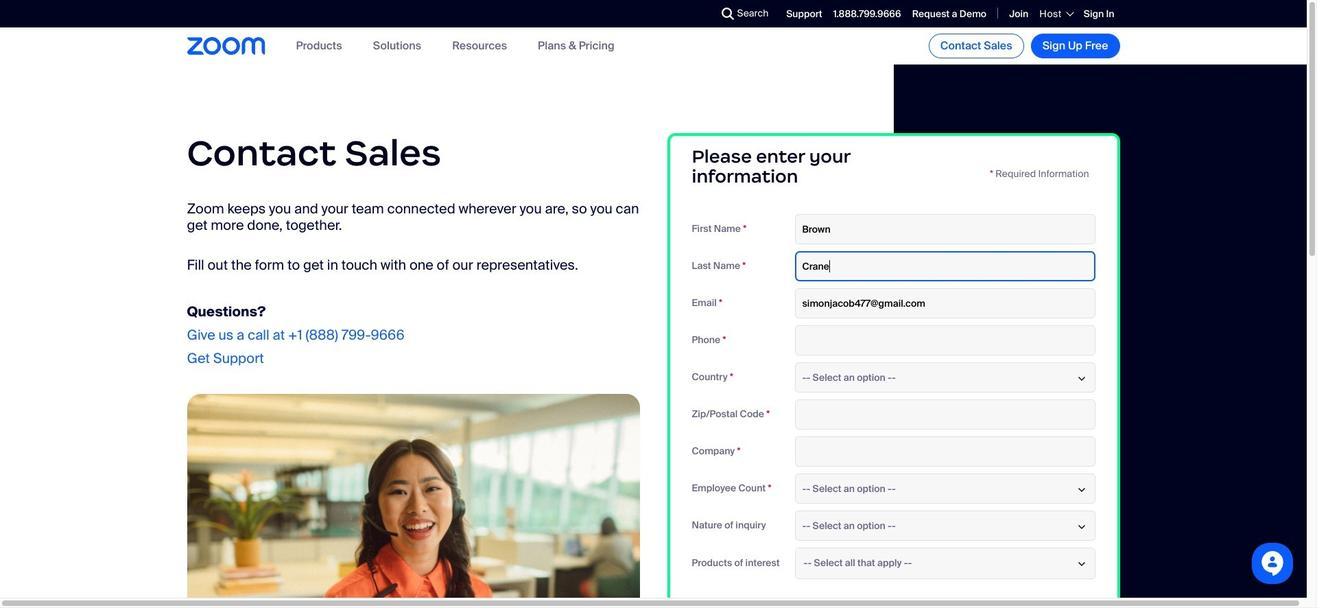 Task type: describe. For each thing, give the bounding box(es) containing it.
search image
[[722, 8, 734, 20]]

search image
[[722, 8, 734, 20]]

customer support agent image
[[187, 394, 640, 608]]

email@yourcompany.com text field
[[795, 288, 1096, 318]]



Task type: locate. For each thing, give the bounding box(es) containing it.
None search field
[[672, 3, 725, 25]]

None text field
[[795, 214, 1096, 244], [795, 251, 1096, 281], [795, 214, 1096, 244], [795, 251, 1096, 281]]

zoom logo image
[[187, 37, 265, 55]]

None text field
[[795, 325, 1096, 355], [795, 399, 1096, 429], [795, 436, 1096, 466], [795, 325, 1096, 355], [795, 399, 1096, 429], [795, 436, 1096, 466]]



Task type: vqa. For each thing, say whether or not it's contained in the screenshot.
Zoom Logo
yes



